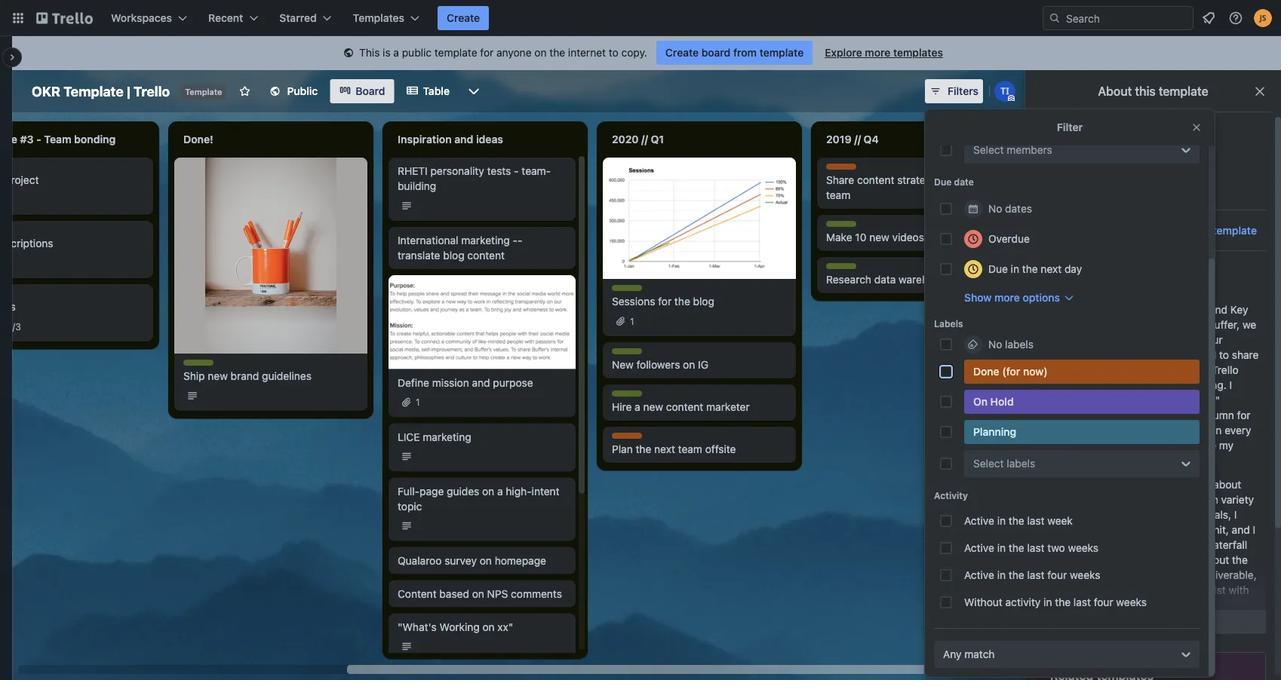 Task type: describe. For each thing, give the bounding box(es) containing it.
(for
[[1002, 366, 1020, 378]]

no for no labels
[[988, 338, 1002, 351]]

0 horizontal spatial that
[[1093, 494, 1113, 506]]

due for due in the next day
[[988, 263, 1008, 275]]

ship new brand guidelines link
[[183, 369, 358, 384]]

international
[[398, 234, 458, 247]]

the up drag
[[1125, 630, 1141, 642]]

create button
[[438, 6, 489, 30]]

can up when on the right bottom of page
[[1105, 645, 1123, 657]]

0 horizontal spatial we
[[1071, 304, 1085, 316]]

week
[[1047, 515, 1073, 527]]

ig
[[698, 359, 708, 371]]

and up buffer,
[[1209, 304, 1228, 316]]

share for share content strategy with the team
[[826, 174, 854, 186]]

select members
[[973, 144, 1052, 156]]

a down throughout on the bottom right of page
[[1192, 569, 1198, 582]]

is down love
[[1083, 494, 1090, 506]]

and down track
[[1198, 349, 1216, 361]]

any match
[[943, 648, 995, 661]]

share content strategy with the team link
[[826, 173, 1001, 203]]

1 vertical spatial i'm
[[1145, 554, 1160, 567]]

full-page guides on a high-intent topic link
[[398, 484, 567, 514]]

board for board
[[356, 85, 385, 97]]

in for active in the last four weeks
[[997, 569, 1006, 582]]

content inside done hire a new content marketer
[[666, 401, 703, 413]]

"what's working on xx"
[[398, 621, 513, 633]]

last for four
[[1027, 569, 1045, 582]]

stages
[[1085, 599, 1117, 612]]

last up an
[[1074, 596, 1091, 609]]

research data warehouses link
[[826, 272, 1001, 287]]

of
[[1113, 630, 1122, 642]]

2020 // Q1 text field
[[603, 128, 796, 152]]

projects.
[[1144, 630, 1187, 642]]

the up activity
[[1009, 569, 1024, 582]]

to right able
[[1157, 494, 1166, 506]]

okr template | trello
[[32, 83, 170, 99]]

to left share
[[1219, 349, 1229, 361]]

goal-
[[1133, 319, 1159, 331]]

the up deliverable, at the right
[[1232, 554, 1248, 567]]

color: lime, title: "done" element for sessions for the blog
[[612, 285, 642, 296]]

trello inspiration
[[1086, 156, 1181, 170]]

the up show more options button
[[1022, 263, 1038, 275]]

can down 'add' on the right of page
[[1148, 615, 1165, 627]]

new for hire
[[643, 401, 663, 413]]

copy.
[[621, 46, 647, 59]]

parts
[[1085, 630, 1110, 642]]

create inside 'what i love about this board -- and about trello -- is that i'm able to have such variety on each card and goal. for some goals, i have a number target that i want to hit, and i can create a checklist based on a waterfall graph to chart where i'm at throughout the quarter. for other goals, i have a deliverable, which i can then break into a checklist with different stages and add a due date. or if i have an output goal, i can visually check off different parts of the projects. throughout the quarter, i can drag krs to the done column, and when the quarter is over, i can move everything to a "histo'
[[1061, 539, 1092, 552]]

topic
[[398, 500, 422, 513]]

last for two
[[1027, 542, 1045, 555]]

1 about from the left
[[1097, 479, 1125, 491]]

is left public
[[383, 46, 391, 59]]

1 horizontal spatial column
[[1199, 409, 1234, 422]]

and right 'hit,' at the right of page
[[1232, 524, 1250, 536]]

1 vertical spatial team
[[678, 443, 702, 456]]

0 horizontal spatial column
[[1083, 394, 1118, 407]]

labels for select labels
[[1007, 458, 1035, 470]]

done for make
[[826, 222, 849, 232]]

target
[[1115, 524, 1144, 536]]

what
[[1040, 479, 1066, 491]]

templates
[[353, 12, 404, 24]]

about
[[1098, 84, 1132, 98]]

star or unstar board image
[[239, 85, 251, 97]]

tests
[[487, 165, 511, 177]]

1 horizontal spatial checklist
[[1182, 584, 1226, 597]]

then
[[1197, 424, 1222, 437]]

rheti
[[398, 165, 428, 177]]

mission
[[432, 377, 469, 389]]

the inside done sessions for the blog
[[674, 295, 690, 308]]

from
[[733, 46, 757, 59]]

trello inspiration (inspiringtaco) image
[[994, 81, 1016, 102]]

card inside "when we started using objectives and key results (okrs) for goal-setting at buffer, we were eager to have a way to track our individual progress on our goals and to share our progress with teammates. this trello board is my solution for okr planning. i create a column for each "objective" (category) and a card within the column for each "key result" (goal/target). then every week, i hop into the board to update my progress."
[[1124, 409, 1145, 422]]

a up (category)
[[1074, 394, 1080, 407]]

in for active in the last two weeks
[[997, 542, 1006, 555]]

the right plan
[[636, 443, 651, 456]]

new inside done ship new brand guidelines
[[208, 370, 228, 383]]

templates button
[[344, 6, 429, 30]]

"objective"
[[1164, 394, 1220, 407]]

graph
[[1040, 554, 1069, 567]]

to left 'hit,' at the right of page
[[1201, 524, 1211, 536]]

done for hire
[[612, 391, 635, 402]]

team inside share content strategy with the team
[[826, 189, 850, 201]]

more for templates
[[865, 46, 891, 59]]

card inside 'what i love about this board -- and about trello -- is that i'm able to have such variety on each card and goal. for some goals, i have a number target that i want to hit, and i can create a checklist based on a waterfall graph to chart where i'm at throughout the quarter. for other goals, i have a deliverable, which i can then break into a checklist with different stages and add a due date. or if i have an output goal, i can visually check off different parts of the projects. throughout the quarter, i can drag krs to the done column, and when the quarter is over, i can move everything to a "histo'
[[1082, 509, 1103, 521]]

for down solution
[[1121, 394, 1135, 407]]

share for share template
[[1181, 224, 1210, 237]]

can up the stages
[[1077, 584, 1095, 597]]

new for make
[[869, 231, 889, 244]]

0 horizontal spatial this
[[359, 46, 380, 59]]

// for q1
[[641, 133, 648, 146]]

the up over,
[[1185, 645, 1201, 657]]

in for due in the next day
[[1011, 263, 1019, 275]]

to down (okrs)
[[1097, 334, 1107, 346]]

color: sky, title: "planning" element
[[964, 420, 1200, 444]]

followers
[[636, 359, 680, 371]]

1 vertical spatial my
[[1219, 439, 1234, 452]]

the down result"
[[1120, 439, 1136, 452]]

color: lime, title: "done" element for hire a new content marketer
[[612, 391, 642, 402]]

full-page guides on a high-intent topic
[[398, 485, 560, 513]]

lice
[[398, 431, 420, 443]]

have up two
[[1040, 524, 1063, 536]]

quarter.
[[1040, 569, 1078, 582]]

okr inside "when we started using objectives and key results (okrs) for goal-setting at buffer, we were eager to have a way to track our individual progress on our goals and to share our progress with teammates. this trello board is my solution for okr planning. i create a column for each "objective" (category) and a card within the column for each "key result" (goal/target). then every week, i hop into the board to update my progress."
[[1157, 379, 1179, 392]]

0 vertical spatial each
[[1137, 394, 1161, 407]]

0 notifications image
[[1200, 9, 1218, 27]]

in right activity
[[1044, 596, 1052, 609]]

on down the what
[[1040, 509, 1053, 521]]

10
[[855, 231, 866, 244]]

template inside text box
[[63, 83, 124, 99]]

update
[[1182, 439, 1216, 452]]

and inside text field
[[454, 133, 473, 146]]

filter
[[1057, 121, 1083, 134]]

such
[[1195, 494, 1218, 506]]

board left the from
[[701, 46, 731, 59]]

0 vertical spatial next
[[1041, 263, 1062, 275]]

2019 // q4
[[826, 133, 879, 146]]

define mission and purpose link
[[398, 375, 567, 390]]

template inside button
[[1213, 224, 1257, 237]]

deliverable,
[[1201, 569, 1257, 582]]

active for active in the last four weeks
[[964, 569, 994, 582]]

0 vertical spatial my
[[1082, 379, 1097, 392]]

2019
[[826, 133, 852, 146]]

1 vertical spatial progress
[[1059, 364, 1102, 376]]

date
[[954, 177, 974, 187]]

select labels
[[973, 458, 1035, 470]]

1 vertical spatial based
[[439, 588, 469, 600]]

the left internet
[[549, 46, 565, 59]]

show more options
[[964, 292, 1060, 304]]

a up throughout on the bottom right of page
[[1197, 539, 1203, 552]]

with inside 'what i love about this board -- and about trello -- is that i'm able to have such variety on each card and goal. for some goals, i have a number target that i want to hit, and i can create a checklist based on a waterfall graph to chart where i'm at throughout the quarter. for other goals, i have a deliverable, which i can then break into a checklist with different stages and add a due date. or if i have an output goal, i can visually check off different parts of the projects. throughout the quarter, i can drag krs to the done column, and when the quarter is over, i can move everything to a "histo'
[[1229, 584, 1249, 597]]

2 horizontal spatial 1
[[630, 316, 634, 327]]

0 horizontal spatial 1
[[8, 321, 13, 332]]

everything
[[1070, 675, 1121, 681]]

for left anyone
[[480, 46, 494, 59]]

1 horizontal spatial that
[[1147, 524, 1166, 536]]

(goal/target).
[[1131, 424, 1194, 437]]

trello inspiration (inspiringtaco) image
[[1039, 157, 1077, 195]]

sm image
[[341, 46, 356, 61]]

rheti personality tests - team- building
[[398, 165, 551, 192]]

based inside 'what i love about this board -- and about trello -- is that i'm able to have such variety on each card and goal. for some goals, i have a number target that i want to hit, and i can create a checklist based on a waterfall graph to chart where i'm at throughout the quarter. for other goals, i have a deliverable, which i can then break into a checklist with different stages and add a due date. or if i have an output goal, i can visually check off different parts of the projects. throughout the quarter, i can drag krs to the done column, and when the quarter is over, i can move everything to a "histo'
[[1149, 539, 1179, 552]]

visually
[[1168, 615, 1204, 627]]

on inside qualaroo survey on homepage link
[[480, 555, 492, 567]]

to right krs
[[1173, 645, 1183, 657]]

john smith (johnsmith38824343) image
[[1254, 9, 1272, 27]]

marketing for international
[[461, 234, 510, 247]]

plan
[[612, 443, 633, 456]]

share template
[[1181, 224, 1257, 237]]

goal.
[[1127, 509, 1151, 521]]

can right over,
[[1232, 660, 1249, 672]]

|
[[127, 83, 130, 99]]

Board name text field
[[24, 79, 177, 103]]

recent
[[208, 12, 243, 24]]

date.
[[1192, 599, 1217, 612]]

building
[[398, 180, 436, 192]]

- inside rheti personality tests - team- building
[[514, 165, 519, 177]]

into inside "when we started using objectives and key results (okrs) for goal-setting at buffer, we were eager to have a way to track our individual progress on our goals and to share our progress with teammates. this trello board is my solution for okr planning. i create a column for each "objective" (category) and a card within the column for each "key result" (goal/target). then every week, i hop into the board to update my progress."
[[1099, 439, 1117, 452]]

// for q4
[[854, 133, 861, 146]]

create for create
[[447, 12, 480, 24]]

for down teammates.
[[1141, 379, 1155, 392]]

no dates
[[988, 203, 1032, 215]]

international marketing -- translate blog content
[[398, 234, 522, 262]]

into inside 'what i love about this board -- and about trello -- is that i'm able to have such variety on each card and goal. for some goals, i have a number target that i want to hit, and i can create a checklist based on a waterfall graph to chart where i'm at throughout the quarter. for other goals, i have a deliverable, which i can then break into a checklist with different stages and add a due date. or if i have an output goal, i can visually check off different parts of the projects. throughout the quarter, i can drag krs to the done column, and when the quarter is over, i can move everything to a "histo'
[[1153, 584, 1171, 597]]

trello down the board admins
[[1086, 156, 1117, 170]]

done!
[[183, 133, 213, 146]]

0 vertical spatial progress
[[1089, 349, 1132, 361]]

ideas
[[476, 133, 503, 146]]

and up such
[[1192, 479, 1211, 491]]

translate
[[398, 249, 440, 262]]

done inside 'what i love about this board -- and about trello -- is that i'm able to have such variety on each card and goal. for some goals, i have a number target that i want to hit, and i can create a checklist based on a waterfall graph to chart where i'm at throughout the quarter. for other goals, i have a deliverable, which i can then break into a checklist with different stages and add a due date. or if i have an output goal, i can visually check off different parts of the projects. throughout the quarter, i can drag krs to the done column, and when the quarter is over, i can move everything to a "histo'
[[1204, 645, 1230, 657]]

and up goal, in the right of the page
[[1120, 599, 1138, 612]]

drag
[[1126, 645, 1148, 657]]

this member is an admin of this board. image
[[1008, 95, 1015, 102]]

to down setting on the right top
[[1166, 334, 1176, 346]]

1 horizontal spatial 1
[[416, 397, 420, 408]]

0 vertical spatial goals,
[[1202, 509, 1231, 521]]

to left the "copy."
[[609, 46, 619, 59]]

and up the everything
[[1082, 660, 1100, 672]]

board down now)
[[1040, 379, 1069, 392]]

1 vertical spatial our
[[1150, 349, 1166, 361]]

0 vertical spatial our
[[1207, 334, 1223, 346]]

progress.
[[1040, 455, 1086, 467]]

on inside "when we started using objectives and key results (okrs) for goal-setting at buffer, we were eager to have a way to track our individual progress on our goals and to share our progress with teammates. this trello board is my solution for okr planning. i create a column for each "objective" (category) and a card within the column for each "key result" (goal/target). then every week, i hop into the board to update my progress."
[[1135, 349, 1147, 361]]

last for week
[[1027, 515, 1045, 527]]

okr inside okr template | trello text box
[[32, 83, 60, 99]]

for up every at the right bottom of the page
[[1237, 409, 1251, 422]]

done hire a new content marketer
[[612, 391, 750, 413]]

open information menu image
[[1228, 11, 1243, 26]]

and up 'target'
[[1106, 509, 1124, 521]]

to down (goal/target).
[[1170, 439, 1179, 452]]

2020
[[612, 133, 639, 146]]

a up result"
[[1115, 409, 1121, 422]]

any
[[943, 648, 962, 661]]

have down without activity in the last four weeks
[[1040, 615, 1063, 627]]

more for options
[[994, 292, 1020, 304]]

on inside the done new followers on ig
[[683, 359, 695, 371]]

marketer
[[706, 401, 750, 413]]

guides
[[447, 485, 479, 498]]

0 horizontal spatial four
[[1047, 569, 1067, 582]]

a down drag
[[1136, 675, 1142, 681]]

the down drag
[[1132, 660, 1148, 672]]

dates
[[1005, 203, 1032, 215]]

share
[[1232, 349, 1259, 361]]

search image
[[1049, 12, 1061, 24]]

a up due
[[1174, 584, 1180, 597]]

1 / 3
[[8, 321, 21, 332]]

xx"
[[497, 621, 513, 633]]

a left "way"
[[1136, 334, 1141, 346]]

this inside "when we started using objectives and key results (okrs) for goal-setting at buffer, we were eager to have a way to track our individual progress on our goals and to share our progress with teammates. this trello board is my solution for okr planning. i create a column for each "objective" (category) and a card within the column for each "key result" (goal/target). then every week, i hop into the board to update my progress."
[[1188, 364, 1209, 376]]

the up column,
[[1040, 645, 1056, 657]]

0 horizontal spatial for
[[1081, 569, 1097, 582]]

on inside full-page guides on a high-intent topic
[[482, 485, 494, 498]]

have up some
[[1169, 494, 1192, 506]]

color: purple, title: "on hold" element
[[964, 390, 1200, 414]]

1 horizontal spatial four
[[1094, 596, 1113, 609]]

customize views image
[[466, 84, 481, 99]]

color: lime, title: "done" element for ship new brand guidelines
[[183, 360, 214, 371]]

a up chart
[[1094, 539, 1100, 552]]

filters
[[948, 85, 979, 97]]

have down throughout on the bottom right of page
[[1166, 569, 1189, 582]]

team-
[[522, 165, 551, 177]]

active for active in the last week
[[964, 515, 994, 527]]

qualaroo survey on homepage
[[398, 555, 546, 567]]

which
[[1040, 584, 1069, 597]]

and right mission
[[472, 377, 490, 389]]

show for show more options
[[964, 292, 992, 304]]

due for due date
[[934, 177, 952, 187]]



Task type: locate. For each thing, give the bounding box(es) containing it.
content inside share content strategy with the team
[[857, 174, 894, 186]]

and left ideas
[[454, 133, 473, 146]]

1 horizontal spatial more
[[994, 292, 1020, 304]]

no for no dates
[[988, 203, 1002, 215]]

1 vertical spatial no
[[988, 338, 1002, 351]]

1 no from the top
[[988, 203, 1002, 215]]

on inside content based on nps comments link
[[472, 588, 484, 600]]

2 vertical spatial content
[[666, 401, 703, 413]]

this is a public template for anyone on the internet to copy.
[[359, 46, 647, 59]]

trello down share
[[1212, 364, 1239, 376]]

1 vertical spatial into
[[1153, 584, 1171, 597]]

q4
[[864, 133, 879, 146]]

weeks up goal, in the right of the page
[[1116, 596, 1147, 609]]

select up date
[[973, 144, 1004, 156]]

into
[[1099, 439, 1117, 452], [1153, 584, 1171, 597]]

goals, up 'hit,' at the right of page
[[1202, 509, 1231, 521]]

weeks for active in the last two weeks
[[1068, 542, 1099, 555]]

throughout
[[1175, 554, 1229, 567]]

starred
[[279, 12, 317, 24]]

individual
[[1040, 349, 1087, 361]]

2 horizontal spatial more
[[1162, 616, 1187, 628]]

new right hire in the bottom of the page
[[643, 401, 663, 413]]

select for select members
[[973, 144, 1004, 156]]

content inside international marketing -- translate blog content
[[467, 249, 505, 262]]

done up new
[[612, 286, 635, 296]]

able
[[1133, 494, 1154, 506]]

1 vertical spatial each
[[1040, 424, 1064, 437]]

rheti personality tests - team- building link
[[398, 164, 567, 194]]

0 horizontal spatial into
[[1099, 439, 1117, 452]]

done sessions for the blog
[[612, 286, 714, 308]]

the up an
[[1055, 596, 1071, 609]]

activity
[[1005, 596, 1041, 609]]

1 vertical spatial show
[[1131, 616, 1159, 628]]

a left high-
[[497, 485, 503, 498]]

None text field
[[0, 128, 153, 152]]

data
[[874, 273, 896, 286]]

last left two
[[1027, 542, 1045, 555]]

1 horizontal spatial template
[[185, 87, 222, 97]]

1 horizontal spatial //
[[854, 133, 861, 146]]

for right the goal.
[[1154, 509, 1170, 521]]

each up number
[[1055, 509, 1079, 521]]

this inside 'what i love about this board -- and about trello -- is that i'm able to have such variety on each card and goal. for some goals, i have a number target that i want to hit, and i can create a checklist based on a waterfall graph to chart where i'm at throughout the quarter. for other goals, i have a deliverable, which i can then break into a checklist with different stages and add a due date. or if i have an output goal, i can visually check off different parts of the projects. throughout the quarter, i can drag krs to the done column, and when the quarter is over, i can move everything to a "histo'
[[1128, 479, 1146, 491]]

for right sessions at the top
[[658, 295, 672, 308]]

trello inspiration link
[[1086, 156, 1181, 170]]

into up 'add' on the right of page
[[1153, 584, 1171, 597]]

// inside 2020 // q1 text box
[[641, 133, 648, 146]]

intent
[[532, 485, 560, 498]]

based up "what's working on xx"
[[439, 588, 469, 600]]

plan the next team offsite
[[612, 443, 736, 456]]

that down love
[[1093, 494, 1113, 506]]

no labels
[[988, 338, 1034, 351]]

sessions
[[612, 295, 655, 308]]

board link
[[330, 79, 394, 103]]

hop
[[1077, 439, 1096, 452]]

board inside "link"
[[356, 85, 385, 97]]

// left q4
[[854, 133, 861, 146]]

guidelines
[[262, 370, 312, 383]]

2 horizontal spatial our
[[1207, 334, 1223, 346]]

0 vertical spatial this
[[1135, 84, 1156, 98]]

1 vertical spatial new
[[208, 370, 228, 383]]

blog inside international marketing -- translate blog content
[[443, 249, 464, 262]]

new inside done make 10 new videos
[[869, 231, 889, 244]]

color: orange, title: "done (for now)" element for share content strategy with the team
[[826, 164, 856, 170]]

0 vertical spatial color: orange, title: "done (for now)" element
[[826, 164, 856, 170]]

0 vertical spatial active
[[964, 515, 994, 527]]

the inside share content strategy with the team
[[964, 174, 979, 186]]

planning
[[973, 426, 1016, 438]]

1 down sessions at the top
[[630, 316, 634, 327]]

is left over,
[[1189, 660, 1197, 672]]

2 vertical spatial each
[[1055, 509, 1079, 521]]

started
[[1088, 304, 1123, 316]]

1 vertical spatial weeks
[[1070, 569, 1100, 582]]

more left 'options'
[[994, 292, 1020, 304]]

0 vertical spatial content
[[857, 174, 894, 186]]

marketing for lice
[[423, 431, 471, 443]]

0 vertical spatial four
[[1047, 569, 1067, 582]]

a left number
[[1066, 524, 1072, 536]]

to left chart
[[1072, 554, 1081, 567]]

internet
[[568, 46, 606, 59]]

content down q4
[[857, 174, 894, 186]]

done inside done make 10 new videos
[[826, 222, 849, 232]]

create inside the create button
[[447, 12, 480, 24]]

lice marketing link
[[398, 430, 567, 445]]

at inside 'what i love about this board -- and about trello -- is that i'm able to have such variety on each card and goal. for some goals, i have a number target that i want to hit, and i can create a checklist based on a waterfall graph to chart where i'm at throughout the quarter. for other goals, i have a deliverable, which i can then break into a checklist with different stages and add a due date. or if i have an output goal, i can visually check off different parts of the projects. throughout the quarter, i can drag krs to the done column, and when the quarter is over, i can move everything to a "histo'
[[1163, 554, 1172, 567]]

goals, up break
[[1129, 569, 1158, 582]]

done for (for
[[973, 366, 999, 378]]

recent button
[[199, 6, 267, 30]]

the up active in the last two weeks
[[1009, 515, 1024, 527]]

the right sessions at the top
[[674, 295, 690, 308]]

2 vertical spatial our
[[1040, 364, 1056, 376]]

2 different from the top
[[1040, 630, 1082, 642]]

1 horizontal spatial i'm
[[1145, 554, 1160, 567]]

each inside 'what i love about this board -- and about trello -- is that i'm able to have such variety on each card and goal. for some goals, i have a number target that i want to hit, and i can create a checklist based on a waterfall graph to chart where i'm at throughout the quarter. for other goals, i have a deliverable, which i can then break into a checklist with different stages and add a due date. or if i have an output goal, i can visually check off different parts of the projects. throughout the quarter, i can drag krs to the done column, and when the quarter is over, i can move everything to a "histo'
[[1055, 509, 1079, 521]]

an
[[1066, 615, 1078, 627]]

a left due
[[1162, 599, 1168, 612]]

trello inside 'what i love about this board -- and about trello -- is that i'm able to have such variety on each card and goal. for some goals, i have a number target that i want to hit, and i can create a checklist based on a waterfall graph to chart where i'm at throughout the quarter. for other goals, i have a deliverable, which i can then break into a checklist with different stages and add a due date. or if i have an output goal, i can visually check off different parts of the projects. throughout the quarter, i can drag krs to the done column, and when the quarter is over, i can move everything to a "histo'
[[1040, 494, 1067, 506]]

inspiration inside text field
[[398, 133, 452, 146]]

is inside "when we started using objectives and key results (okrs) for goal-setting at buffer, we were eager to have a way to track our individual progress on our goals and to share our progress with teammates. this trello board is my solution for okr planning. i create a column for each "objective" (category) and a card within the column for each "key result" (goal/target). then every week, i hop into the board to update my progress."
[[1072, 379, 1080, 392]]

0 horizontal spatial okr
[[32, 83, 60, 99]]

0 horizontal spatial our
[[1040, 364, 1056, 376]]

for
[[1154, 509, 1170, 521], [1081, 569, 1097, 582]]

inspiration
[[398, 133, 452, 146], [1120, 156, 1181, 170]]

board inside 'what i love about this board -- and about trello -- is that i'm able to have such variety on each card and goal. for some goals, i have a number target that i want to hit, and i can create a checklist based on a waterfall graph to chart where i'm at throughout the quarter. for other goals, i have a deliverable, which i can then break into a checklist with different stages and add a due date. or if i have an output goal, i can visually check off different parts of the projects. throughout the quarter, i can drag krs to the done column, and when the quarter is over, i can move everything to a "histo'
[[1149, 479, 1177, 491]]

2019 // Q4 text field
[[817, 128, 1010, 152]]

0 vertical spatial okr
[[32, 83, 60, 99]]

1 // from the left
[[641, 133, 648, 146]]

1 different from the top
[[1040, 599, 1082, 612]]

column up then
[[1199, 409, 1234, 422]]

on down want
[[1182, 539, 1194, 552]]

in up active in the last two weeks
[[997, 515, 1006, 527]]

labels for no labels
[[1005, 338, 1034, 351]]

color: orange, title: "done (for now)" element for plan the next team offsite
[[612, 433, 642, 439]]

1 vertical spatial with
[[1105, 364, 1126, 376]]

"key
[[1067, 424, 1090, 437]]

active for active in the last two weeks
[[964, 542, 994, 555]]

2 vertical spatial more
[[1162, 616, 1187, 628]]

board up able
[[1149, 479, 1177, 491]]

1 vertical spatial this
[[1128, 479, 1146, 491]]

color: lime, title: "done" element for new followers on ig
[[612, 348, 642, 360]]

next right plan
[[654, 443, 675, 456]]

this
[[359, 46, 380, 59], [1188, 364, 1209, 376]]

show
[[964, 292, 992, 304], [1131, 616, 1159, 628]]

0 horizontal spatial //
[[641, 133, 648, 146]]

progress down individual
[[1059, 364, 1102, 376]]

with
[[940, 174, 961, 186], [1105, 364, 1126, 376], [1229, 584, 1249, 597]]

working
[[439, 621, 480, 633]]

0 horizontal spatial color: orange, title: "done (for now)" element
[[612, 433, 642, 439]]

week,
[[1040, 439, 1069, 452]]

0 horizontal spatial create
[[447, 12, 480, 24]]

0 vertical spatial for
[[1154, 509, 1170, 521]]

1 vertical spatial we
[[1243, 319, 1256, 331]]

done left 10
[[826, 222, 849, 232]]

Search field
[[1061, 7, 1193, 29]]

my left solution
[[1082, 379, 1097, 392]]

done for research
[[826, 264, 849, 275]]

done down make
[[826, 264, 849, 275]]

inspiration up rheti
[[398, 133, 452, 146]]

1 vertical spatial card
[[1082, 509, 1103, 521]]

done for ship
[[183, 361, 206, 371]]

board down (goal/target).
[[1138, 439, 1167, 452]]

0 vertical spatial select
[[973, 144, 1004, 156]]

1 vertical spatial different
[[1040, 630, 1082, 642]]

team
[[826, 189, 850, 201], [678, 443, 702, 456]]

brand
[[231, 370, 259, 383]]

new followers on ig link
[[612, 357, 787, 373]]

1 vertical spatial marketing
[[423, 431, 471, 443]]

the down active in the last week
[[1009, 542, 1024, 555]]

0 vertical spatial with
[[940, 174, 961, 186]]

or
[[1220, 599, 1232, 612]]

select down planning
[[973, 458, 1004, 470]]

new
[[612, 359, 634, 371]]

break
[[1122, 584, 1150, 597]]

0 vertical spatial create
[[1040, 394, 1071, 407]]

planning.
[[1182, 379, 1227, 392]]

0 vertical spatial column
[[1083, 394, 1118, 407]]

i'm left able
[[1115, 494, 1130, 506]]

1 horizontal spatial this
[[1188, 364, 1209, 376]]

1 vertical spatial that
[[1147, 524, 1166, 536]]

okr down teammates.
[[1157, 379, 1179, 392]]

back to home image
[[36, 6, 93, 30]]

1 horizontal spatial inspiration
[[1120, 156, 1181, 170]]

done for sessions
[[612, 286, 635, 296]]

trello right |
[[134, 83, 170, 99]]

create up this is a public template for anyone on the internet to copy.
[[447, 12, 480, 24]]

public button
[[260, 79, 327, 103]]

share inside share template button
[[1181, 224, 1210, 237]]

template
[[63, 83, 124, 99], [185, 87, 222, 97]]

over,
[[1200, 660, 1223, 672]]

2 vertical spatial active
[[964, 569, 994, 582]]

color: lime, title: "done" element
[[826, 221, 856, 232], [826, 263, 856, 275], [612, 285, 642, 296], [612, 348, 642, 360], [183, 360, 214, 371], [612, 391, 642, 402]]

on hold
[[973, 396, 1014, 408]]

quarter,
[[1059, 645, 1097, 657]]

add
[[1141, 599, 1159, 612]]

on right survey
[[480, 555, 492, 567]]

with up solution
[[1105, 364, 1126, 376]]

this right about
[[1135, 84, 1156, 98]]

2 horizontal spatial color: orange, title: "done (for now)" element
[[964, 360, 1200, 384]]

show down 'add' on the right of page
[[1131, 616, 1159, 628]]

check
[[1207, 615, 1236, 627]]

then
[[1098, 584, 1120, 597]]

1 horizontal spatial share
[[1181, 224, 1210, 237]]

done for new
[[612, 349, 635, 360]]

2 vertical spatial with
[[1229, 584, 1249, 597]]

share inside share content strategy with the team
[[826, 174, 854, 186]]

0 horizontal spatial inspiration
[[398, 133, 452, 146]]

a left public
[[393, 46, 399, 59]]

more inside "link"
[[865, 46, 891, 59]]

at inside "when we started using objectives and key results (okrs) for goal-setting at buffer, we were eager to have a way to track our individual progress on our goals and to share our progress with teammates. this trello board is my solution for okr planning. i create a column for each "objective" (category) and a card within the column for each "key result" (goal/target). then every week, i hop into the board to update my progress."
[[1195, 319, 1204, 331]]

goals
[[1169, 349, 1195, 361]]

1 horizontal spatial for
[[1154, 509, 1170, 521]]

1 vertical spatial create
[[665, 46, 699, 59]]

1 vertical spatial for
[[1081, 569, 1097, 582]]

done inside the done new followers on ig
[[612, 349, 635, 360]]

select for select labels
[[973, 458, 1004, 470]]

the down "objective"
[[1180, 409, 1196, 422]]

more up projects.
[[1162, 616, 1187, 628]]

template left |
[[63, 83, 124, 99]]

on inside "what's working on xx" link
[[482, 621, 495, 633]]

0 horizontal spatial based
[[439, 588, 469, 600]]

international marketing -- translate blog content link
[[398, 233, 567, 263]]

1 select from the top
[[973, 144, 1004, 156]]

show more options button
[[964, 290, 1075, 306]]

1 vertical spatial select
[[973, 458, 1004, 470]]

1 horizontal spatial team
[[826, 189, 850, 201]]

off
[[1239, 615, 1253, 627]]

1 horizontal spatial into
[[1153, 584, 1171, 597]]

a inside done hire a new content marketer
[[635, 401, 640, 413]]

the down the "select members"
[[964, 174, 979, 186]]

1 vertical spatial at
[[1163, 554, 1172, 567]]

0 vertical spatial share
[[826, 174, 854, 186]]

in
[[1011, 263, 1019, 275], [997, 515, 1006, 527], [997, 542, 1006, 555], [997, 569, 1006, 582], [1044, 596, 1052, 609]]

0 vertical spatial inspiration
[[398, 133, 452, 146]]

admins
[[1101, 128, 1143, 142]]

hire a new content marketer link
[[612, 400, 787, 415]]

3 active from the top
[[964, 569, 994, 582]]

0 horizontal spatial share
[[826, 174, 854, 186]]

color: lime, title: "done" element for research data warehouses
[[826, 263, 856, 275]]

done inside done hire a new content marketer
[[612, 391, 635, 402]]

2 vertical spatial weeks
[[1116, 596, 1147, 609]]

plan the next team offsite link
[[612, 442, 787, 457]]

0 vertical spatial weeks
[[1068, 542, 1099, 555]]

explore more templates
[[825, 46, 943, 59]]

1 vertical spatial inspiration
[[1120, 156, 1181, 170]]

1 vertical spatial more
[[994, 292, 1020, 304]]

trello inside "when we started using objectives and key results (okrs) for goal-setting at buffer, we were eager to have a way to track our individual progress on our goals and to share our progress with teammates. this trello board is my solution for okr planning. i create a column for each "objective" (category) and a card within the column for each "key result" (goal/target). then every week, i hop into the board to update my progress."
[[1212, 364, 1239, 376]]

color: lime, title: "done" element down make
[[826, 263, 856, 275]]

a inside full-page guides on a high-intent topic
[[497, 485, 503, 498]]

create inside create board from template link
[[665, 46, 699, 59]]

chart
[[1084, 554, 1110, 567]]

Done! text field
[[174, 128, 367, 152]]

labels
[[1005, 338, 1034, 351], [1007, 458, 1035, 470]]

checklist up where
[[1103, 539, 1146, 552]]

with inside "when we started using objectives and key results (okrs) for goal-setting at buffer, we were eager to have a way to track our individual progress on our goals and to share our progress with teammates. this trello board is my solution for okr planning. i create a column for each "objective" (category) and a card within the column for each "key result" (goal/target). then every week, i hop into the board to update my progress."
[[1105, 364, 1126, 376]]

1 horizontal spatial create
[[665, 46, 699, 59]]

weeks down number
[[1068, 542, 1099, 555]]

2 horizontal spatial with
[[1229, 584, 1249, 597]]

hold
[[990, 396, 1014, 408]]

weeks for active in the last four weeks
[[1070, 569, 1100, 582]]

new inside done hire a new content marketer
[[643, 401, 663, 413]]

qualaroo
[[398, 555, 442, 567]]

color: lime, title: "done" element up new
[[612, 285, 642, 296]]

done inside done ship new brand guidelines
[[183, 361, 206, 371]]

1 horizontal spatial we
[[1243, 319, 1256, 331]]

this up able
[[1128, 479, 1146, 491]]

about up variety
[[1213, 479, 1241, 491]]

0 vertical spatial labels
[[1005, 338, 1034, 351]]

we up (okrs)
[[1071, 304, 1085, 316]]

color: orange, title: "done (for now)" element containing done (for now)
[[964, 360, 1200, 384]]

team left offsite
[[678, 443, 702, 456]]

done inside done research data warehouses
[[826, 264, 849, 275]]

1 horizontal spatial our
[[1150, 349, 1166, 361]]

based down want
[[1149, 539, 1179, 552]]

labels up (for
[[1005, 338, 1034, 351]]

blog inside done sessions for the blog
[[693, 295, 714, 308]]

0 vertical spatial new
[[869, 231, 889, 244]]

1 vertical spatial goals,
[[1129, 569, 1158, 582]]

//
[[641, 133, 648, 146], [854, 133, 861, 146]]

card
[[1124, 409, 1145, 422], [1082, 509, 1103, 521]]

1 vertical spatial okr
[[1157, 379, 1179, 392]]

2 select from the top
[[973, 458, 1004, 470]]

and up result"
[[1094, 409, 1112, 422]]

1 vertical spatial create
[[1061, 539, 1092, 552]]

color: lime, title: "done" element up research
[[826, 221, 856, 232]]

0 vertical spatial more
[[865, 46, 891, 59]]

0 horizontal spatial i'm
[[1115, 494, 1130, 506]]

marketing right international
[[461, 234, 510, 247]]

marketing
[[461, 234, 510, 247], [423, 431, 471, 443]]

i'm right where
[[1145, 554, 1160, 567]]

love
[[1074, 479, 1094, 491]]

2 active from the top
[[964, 542, 994, 555]]

0 vertical spatial i'm
[[1115, 494, 1130, 506]]

research
[[826, 273, 871, 286]]

teammates.
[[1128, 364, 1186, 376]]

0 horizontal spatial show
[[964, 292, 992, 304]]

into down result"
[[1099, 439, 1117, 452]]

trello inside text box
[[134, 83, 170, 99]]

okr
[[32, 83, 60, 99], [1157, 379, 1179, 392]]

different down an
[[1040, 630, 1082, 642]]

0 horizontal spatial checklist
[[1103, 539, 1146, 552]]

with inside share content strategy with the team
[[940, 174, 961, 186]]

create for create board from template
[[665, 46, 699, 59]]

in up show more options
[[1011, 263, 1019, 275]]

2 // from the left
[[854, 133, 861, 146]]

create
[[1040, 394, 1071, 407], [1061, 539, 1092, 552]]

0 horizontal spatial with
[[940, 174, 961, 186]]

team up make
[[826, 189, 850, 201]]

color: orange, title: "done (for now)" element
[[826, 164, 856, 170], [964, 360, 1200, 384], [612, 433, 642, 439]]

in for active in the last week
[[997, 515, 1006, 527]]

done inside done sessions for the blog
[[612, 286, 635, 296]]

inspiration and ideas
[[398, 133, 503, 146]]

show for show more
[[1131, 616, 1159, 628]]

0 vertical spatial that
[[1093, 494, 1113, 506]]

1 horizontal spatial show
[[1131, 616, 1159, 628]]

// inside the 2019 // q4 text field
[[854, 133, 861, 146]]

0 vertical spatial board
[[356, 85, 385, 97]]

what i love about this board -- and about trello -- is that i'm able to have such variety on each card and goal. for some goals, i have a number target that i want to hit, and i can create a checklist based on a waterfall graph to chart where i'm at throughout the quarter. for other goals, i have a deliverable, which i can then break into a checklist with different stages and add a due date. or if i have an output goal, i can visually check off different parts of the projects. throughout the quarter, i can drag krs to the done column, and when the quarter is over, i can move everything to a "histo
[[1040, 479, 1257, 681]]

on
[[973, 396, 988, 408]]

create down number
[[1061, 539, 1092, 552]]

1 horizontal spatial my
[[1219, 439, 1234, 452]]

0 vertical spatial into
[[1099, 439, 1117, 452]]

0 vertical spatial marketing
[[461, 234, 510, 247]]

within
[[1148, 409, 1177, 422]]

marketing inside international marketing -- translate blog content
[[461, 234, 510, 247]]

create right the "copy."
[[665, 46, 699, 59]]

1 active from the top
[[964, 515, 994, 527]]

2020 // q1
[[612, 133, 664, 146]]

on down "way"
[[1135, 349, 1147, 361]]

1 horizontal spatial at
[[1195, 319, 1204, 331]]

trello
[[134, 83, 170, 99], [1086, 156, 1117, 170], [1212, 364, 1239, 376], [1040, 494, 1067, 506]]

Inspiration and ideas text field
[[389, 128, 582, 152]]

1 vertical spatial labels
[[1007, 458, 1035, 470]]

ship
[[183, 370, 205, 383]]

0 vertical spatial checklist
[[1103, 539, 1146, 552]]

board for board admins
[[1065, 128, 1098, 142]]

0 vertical spatial show
[[964, 292, 992, 304]]

different
[[1040, 599, 1082, 612], [1040, 630, 1082, 642]]

(category)
[[1040, 409, 1091, 422]]

content
[[398, 588, 437, 600]]

2 no from the top
[[988, 338, 1002, 351]]

content
[[857, 174, 894, 186], [467, 249, 505, 262], [666, 401, 703, 413]]

1 left 3
[[8, 321, 13, 332]]

0 horizontal spatial next
[[654, 443, 675, 456]]

with right strategy
[[940, 174, 961, 186]]

were
[[1040, 334, 1064, 346]]

for down using
[[1117, 319, 1130, 331]]

table
[[423, 85, 450, 97]]

to down when on the right bottom of page
[[1124, 675, 1134, 681]]

on right anyone
[[534, 46, 547, 59]]

for inside done sessions for the blog
[[658, 295, 672, 308]]

track
[[1179, 334, 1204, 346]]

color: lime, title: "done" element for make 10 new videos
[[826, 221, 856, 232]]

we down key
[[1243, 319, 1256, 331]]

primary element
[[0, 0, 1281, 36]]

done left (for
[[973, 366, 999, 378]]

high-
[[506, 485, 532, 498]]

close popover image
[[1191, 121, 1203, 134]]

1 horizontal spatial blog
[[693, 295, 714, 308]]

1 vertical spatial due
[[988, 263, 1008, 275]]

have inside "when we started using objectives and key results (okrs) for goal-setting at buffer, we were eager to have a way to track our individual progress on our goals and to share our progress with teammates. this trello board is my solution for okr planning. i create a column for each "objective" (category) and a card within the column for each "key result" (goal/target). then every week, i hop into the board to update my progress."
[[1110, 334, 1133, 346]]

can up graph
[[1040, 539, 1058, 552]]

2 about from the left
[[1213, 479, 1241, 491]]

a
[[393, 46, 399, 59], [1136, 334, 1141, 346], [1074, 394, 1080, 407], [635, 401, 640, 413], [1115, 409, 1121, 422], [497, 485, 503, 498], [1066, 524, 1072, 536], [1094, 539, 1100, 552], [1197, 539, 1203, 552], [1192, 569, 1198, 582], [1174, 584, 1180, 597], [1162, 599, 1168, 612], [1136, 675, 1142, 681]]

1 horizontal spatial next
[[1041, 263, 1062, 275]]

create inside "when we started using objectives and key results (okrs) for goal-setting at buffer, we were eager to have a way to track our individual progress on our goals and to share our progress with teammates. this trello board is my solution for okr planning. i create a column for each "objective" (category) and a card within the column for each "key result" (goal/target). then every week, i hop into the board to update my progress."
[[1040, 394, 1071, 407]]



Task type: vqa. For each thing, say whether or not it's contained in the screenshot.
HR
no



